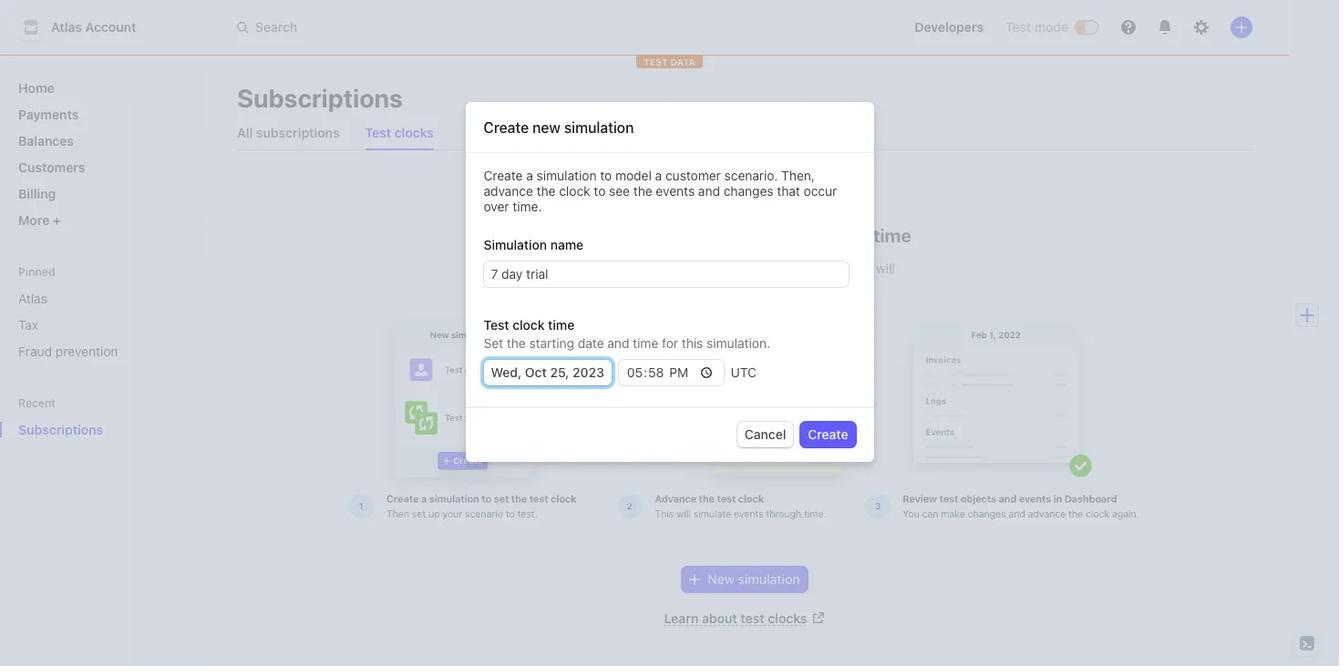 Task type: describe. For each thing, give the bounding box(es) containing it.
testing
[[645, 261, 686, 276]]

balances
[[18, 133, 74, 149]]

tax
[[18, 317, 38, 333]]

changes
[[724, 183, 774, 199]]

core navigation links element
[[11, 73, 186, 235]]

work
[[656, 279, 685, 294]]

test
[[741, 611, 765, 627]]

test for test clocks
[[365, 125, 391, 140]]

new
[[708, 572, 735, 587]]

exactly
[[688, 279, 730, 294]]

test clock time set the starting date and time for this simulation.
[[484, 317, 770, 351]]

atlas for atlas
[[18, 291, 47, 306]]

all
[[237, 125, 253, 140]]

Simulation name text field
[[484, 262, 848, 287]]

payments
[[18, 107, 79, 122]]

all subscriptions
[[237, 125, 340, 140]]

pinned element
[[11, 284, 186, 367]]

new simulation button
[[682, 567, 807, 593]]

1 vertical spatial time
[[548, 317, 575, 333]]

all subscriptions link
[[230, 120, 347, 146]]

simulate
[[578, 225, 654, 246]]

time.
[[513, 199, 542, 214]]

oct
[[525, 365, 547, 380]]

learn about test clocks link
[[664, 611, 826, 627]]

set
[[484, 336, 503, 351]]

atlas for atlas account
[[51, 19, 82, 35]]

check
[[714, 261, 750, 276]]

0 vertical spatial time
[[873, 225, 912, 246]]

mode
[[1035, 19, 1069, 35]]

test clocks
[[365, 125, 434, 140]]

1 vertical spatial clocks
[[768, 611, 807, 627]]

recent navigation links element
[[0, 396, 201, 445]]

occur
[[804, 183, 837, 199]]

1 horizontal spatial the
[[537, 183, 556, 199]]

Search search field
[[226, 10, 740, 44]]

model
[[615, 168, 652, 183]]

and inside "test clock time set the starting date and time for this simulation."
[[608, 336, 629, 351]]

balances link
[[11, 126, 186, 156]]

as
[[733, 279, 747, 294]]

simulation inside button
[[738, 572, 800, 587]]

more button
[[11, 205, 186, 235]]

the inside "test clock time set the starting date and time for this simulation."
[[507, 336, 526, 351]]

2 a from the left
[[655, 168, 662, 183]]

recent
[[18, 397, 56, 410]]

2023
[[573, 365, 604, 380]]

atlas link
[[11, 284, 186, 314]]

fraud prevention
[[18, 344, 118, 359]]

cancel button
[[737, 422, 794, 448]]

test
[[644, 57, 668, 67]]

wed, oct 25, 2023
[[491, 365, 604, 380]]

create new simulation
[[484, 119, 634, 136]]

more
[[18, 212, 53, 228]]

test data
[[644, 57, 696, 67]]

simulation name
[[484, 237, 584, 253]]

create button
[[801, 422, 856, 448]]

25,
[[550, 365, 569, 380]]

customers
[[18, 160, 85, 175]]

integration
[[809, 261, 873, 276]]

test mode
[[1006, 19, 1069, 35]]

simulation for a
[[537, 168, 597, 183]]

billing
[[658, 225, 710, 246]]

wed, oct 25, 2023 button
[[484, 360, 612, 386]]

clock inside "test clock time set the starting date and time for this simulation."
[[513, 317, 545, 333]]

cancel
[[745, 427, 786, 442]]

payments link
[[11, 99, 186, 129]]

1 horizontal spatial subscriptions
[[237, 83, 403, 113]]

clock inside create a simulation to model a customer scenario. then, advance the clock to see the events and changes that occur over time.
[[559, 183, 590, 199]]

this
[[682, 336, 703, 351]]

date
[[578, 336, 604, 351]]

to left see
[[594, 183, 606, 199]]

through
[[801, 225, 869, 246]]



Task type: vqa. For each thing, say whether or not it's contained in the screenshot.
DATA
yes



Task type: locate. For each thing, give the bounding box(es) containing it.
to left "model"
[[600, 168, 612, 183]]

0 vertical spatial subscriptions
[[237, 83, 403, 113]]

create left new
[[484, 119, 529, 136]]

expected.
[[775, 279, 833, 294]]

wed,
[[491, 365, 522, 380]]

test
[[1006, 19, 1031, 35], [365, 125, 391, 140], [484, 317, 509, 333]]

home
[[18, 80, 54, 96]]

your
[[780, 261, 806, 276]]

simulation
[[484, 237, 547, 253]]

2 vertical spatial create
[[808, 427, 848, 442]]

you
[[750, 279, 772, 294]]

test inside "test clock time set the starting date and time for this simulation."
[[484, 317, 509, 333]]

customers link
[[11, 152, 186, 182]]

0 vertical spatial simulation
[[564, 119, 634, 136]]

2 vertical spatial time
[[633, 336, 659, 351]]

pinned navigation links element
[[11, 264, 186, 367]]

clock
[[559, 183, 590, 199], [513, 317, 545, 333]]

0 vertical spatial clocks
[[395, 125, 434, 140]]

create up over
[[484, 168, 523, 183]]

that left occur
[[777, 183, 800, 199]]

atlas account button
[[18, 15, 154, 40]]

test up set
[[484, 317, 509, 333]]

create right cancel
[[808, 427, 848, 442]]

that inside simplify testing and check that your integration will work exactly as you expected.
[[753, 261, 776, 276]]

atlas account
[[51, 19, 136, 35]]

1 vertical spatial clock
[[513, 317, 545, 333]]

1 vertical spatial atlas
[[18, 291, 47, 306]]

0 horizontal spatial test
[[365, 125, 391, 140]]

about
[[702, 611, 737, 627]]

0 horizontal spatial clocks
[[395, 125, 434, 140]]

1 horizontal spatial clock
[[559, 183, 590, 199]]

create for create a simulation to model a customer scenario. then, advance the clock to see the events and changes that occur over time.
[[484, 168, 523, 183]]

fraud prevention link
[[11, 336, 186, 367]]

1 vertical spatial test
[[365, 125, 391, 140]]

subscriptions
[[237, 83, 403, 113], [18, 422, 103, 438]]

tax link
[[11, 310, 186, 340]]

atlas inside atlas link
[[18, 291, 47, 306]]

0 vertical spatial that
[[777, 183, 800, 199]]

0 vertical spatial and
[[698, 183, 720, 199]]

2 horizontal spatial time
[[873, 225, 912, 246]]

atlas
[[51, 19, 82, 35], [18, 291, 47, 306]]

simulation inside create a simulation to model a customer scenario. then, advance the clock to see the events and changes that occur over time.
[[537, 168, 597, 183]]

0 horizontal spatial clock
[[513, 317, 545, 333]]

create a simulation to model a customer scenario. then, advance the clock to see the events and changes that occur over time.
[[484, 168, 837, 214]]

billing link
[[11, 179, 186, 209]]

time
[[873, 225, 912, 246], [548, 317, 575, 333], [633, 336, 659, 351]]

0 vertical spatial create
[[484, 119, 529, 136]]

advance
[[484, 183, 533, 199]]

developers
[[915, 19, 984, 35]]

and right date
[[608, 336, 629, 351]]

subscriptions up subscriptions
[[237, 83, 403, 113]]

1 a from the left
[[526, 168, 533, 183]]

svg image
[[690, 575, 701, 586]]

clocks
[[395, 125, 434, 140], [768, 611, 807, 627]]

the
[[537, 183, 556, 199], [633, 183, 652, 199], [507, 336, 526, 351]]

2 horizontal spatial test
[[1006, 19, 1031, 35]]

create
[[484, 119, 529, 136], [484, 168, 523, 183], [808, 427, 848, 442]]

1 horizontal spatial test
[[484, 317, 509, 333]]

over
[[484, 199, 509, 214]]

and up exactly
[[689, 261, 711, 276]]

customer
[[666, 168, 721, 183]]

simulation right new
[[564, 119, 634, 136]]

0 horizontal spatial atlas
[[18, 291, 47, 306]]

starting
[[529, 336, 574, 351]]

search
[[255, 19, 297, 35]]

then,
[[781, 168, 815, 183]]

2 vertical spatial test
[[484, 317, 509, 333]]

test clocks link
[[358, 120, 441, 146]]

clocks inside tab list
[[395, 125, 434, 140]]

test for test mode
[[1006, 19, 1031, 35]]

new
[[533, 119, 561, 136]]

subscriptions link
[[11, 415, 160, 445]]

simplify
[[595, 261, 642, 276]]

atlas left account
[[51, 19, 82, 35]]

that
[[777, 183, 800, 199], [753, 261, 776, 276]]

simulation.
[[707, 336, 770, 351]]

clock up starting
[[513, 317, 545, 333]]

0 horizontal spatial that
[[753, 261, 776, 276]]

00:00 time field
[[619, 360, 724, 386]]

home link
[[11, 73, 186, 103]]

0 horizontal spatial time
[[548, 317, 575, 333]]

1 vertical spatial subscriptions
[[18, 422, 103, 438]]

subscriptions
[[256, 125, 340, 140]]

1 horizontal spatial a
[[655, 168, 662, 183]]

billing
[[18, 186, 56, 201]]

0 vertical spatial clock
[[559, 183, 590, 199]]

simulation for new
[[564, 119, 634, 136]]

atlas inside atlas account button
[[51, 19, 82, 35]]

clock left see
[[559, 183, 590, 199]]

prevention
[[55, 344, 118, 359]]

test right subscriptions
[[365, 125, 391, 140]]

subscriptions down recent
[[18, 422, 103, 438]]

time up will
[[873, 225, 912, 246]]

1 horizontal spatial that
[[777, 183, 800, 199]]

time left for
[[633, 336, 659, 351]]

test left mode
[[1006, 19, 1031, 35]]

that inside create a simulation to model a customer scenario. then, advance the clock to see the events and changes that occur over time.
[[777, 183, 800, 199]]

0 vertical spatial test
[[1006, 19, 1031, 35]]

create inside create a simulation to model a customer scenario. then, advance the clock to see the events and changes that occur over time.
[[484, 168, 523, 183]]

account
[[85, 19, 136, 35]]

fraud
[[18, 344, 52, 359]]

atlas down the pinned
[[18, 291, 47, 306]]

and inside simplify testing and check that your integration will work exactly as you expected.
[[689, 261, 711, 276]]

new simulation
[[708, 572, 800, 587]]

0 horizontal spatial subscriptions
[[18, 422, 103, 438]]

a
[[526, 168, 533, 183], [655, 168, 662, 183]]

for
[[662, 336, 678, 351]]

a right "model"
[[655, 168, 662, 183]]

time up starting
[[548, 317, 575, 333]]

the right set
[[507, 336, 526, 351]]

1 vertical spatial create
[[484, 168, 523, 183]]

a up time.
[[526, 168, 533, 183]]

create for create new simulation
[[484, 119, 529, 136]]

learn
[[664, 611, 699, 627]]

the right see
[[633, 183, 652, 199]]

pinned
[[18, 265, 55, 279]]

utc
[[731, 365, 757, 380]]

data
[[671, 57, 696, 67]]

will
[[876, 261, 895, 276]]

2 vertical spatial simulation
[[738, 572, 800, 587]]

that up you
[[753, 261, 776, 276]]

0 horizontal spatial a
[[526, 168, 533, 183]]

to
[[600, 168, 612, 183], [594, 183, 606, 199]]

test inside tab list
[[365, 125, 391, 140]]

learn about test clocks
[[664, 611, 807, 627]]

simulate billing scenarios through time
[[578, 225, 912, 246]]

and inside create a simulation to model a customer scenario. then, advance the clock to see the events and changes that occur over time.
[[698, 183, 720, 199]]

subscriptions inside recent navigation links element
[[18, 422, 103, 438]]

2 vertical spatial and
[[608, 336, 629, 351]]

tab list containing all subscriptions
[[230, 117, 1253, 150]]

scenario.
[[724, 168, 778, 183]]

simulation up test
[[738, 572, 800, 587]]

1 horizontal spatial atlas
[[51, 19, 82, 35]]

simulation down create new simulation
[[537, 168, 597, 183]]

tab list
[[230, 117, 1253, 150]]

see
[[609, 183, 630, 199]]

simplify testing and check that your integration will work exactly as you expected.
[[595, 261, 895, 294]]

developers link
[[907, 13, 991, 42]]

and right events
[[698, 183, 720, 199]]

2 horizontal spatial the
[[633, 183, 652, 199]]

0 vertical spatial atlas
[[51, 19, 82, 35]]

1 vertical spatial that
[[753, 261, 776, 276]]

create inside create button
[[808, 427, 848, 442]]

the right advance
[[537, 183, 556, 199]]

scenarios
[[714, 225, 797, 246]]

1 vertical spatial and
[[689, 261, 711, 276]]

name
[[551, 237, 584, 253]]

1 horizontal spatial time
[[633, 336, 659, 351]]

1 vertical spatial simulation
[[537, 168, 597, 183]]

events
[[656, 183, 695, 199]]

1 horizontal spatial clocks
[[768, 611, 807, 627]]

0 horizontal spatial the
[[507, 336, 526, 351]]



